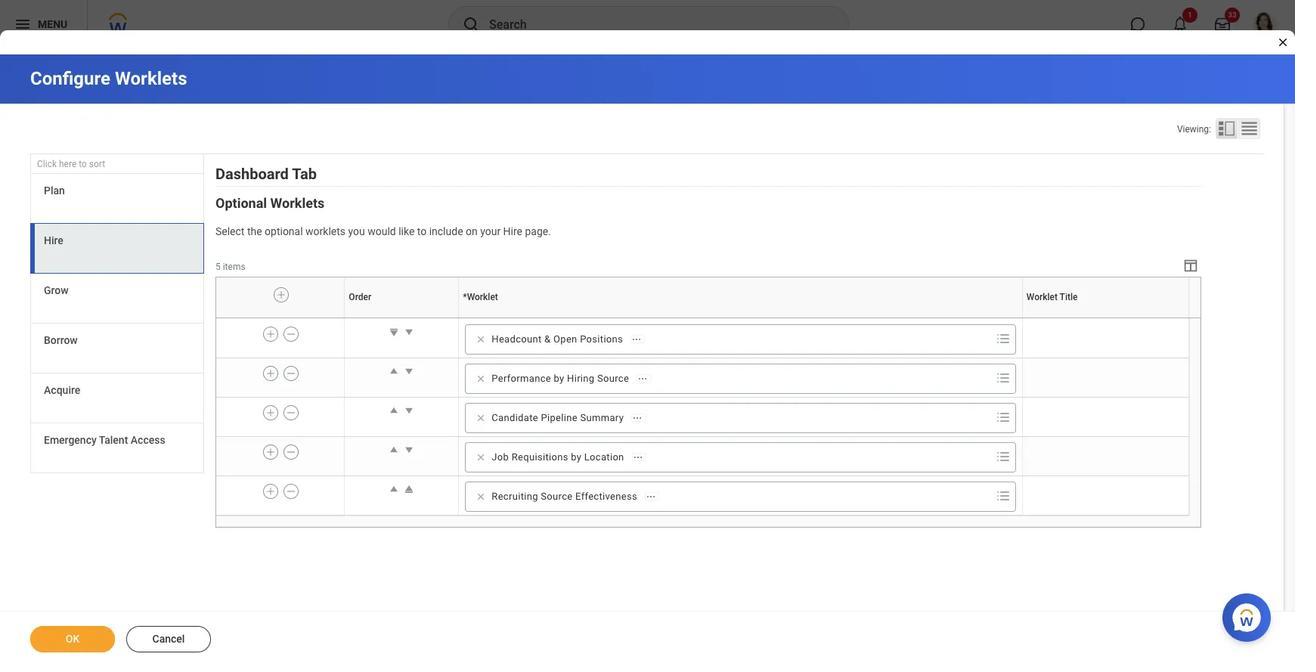 Task type: locate. For each thing, give the bounding box(es) containing it.
order inside row "element"
[[349, 292, 372, 303]]

0 vertical spatial caret up image
[[387, 364, 402, 379]]

row element containing recruiting source effectiveness
[[216, 476, 1189, 515]]

prompts image for source
[[994, 369, 1013, 387]]

candidate
[[492, 412, 538, 423]]

select the optional worklets you would like to include on your hire page.
[[216, 225, 551, 238]]

worklets
[[115, 68, 187, 89], [270, 195, 325, 211]]

1 x small image from the top
[[474, 332, 489, 347]]

hire
[[503, 225, 523, 238], [44, 235, 63, 247]]

source right 'hiring'
[[598, 373, 629, 384]]

2 related actions image from the top
[[633, 452, 643, 463]]

* worklet
[[463, 292, 498, 303]]

hire right your
[[503, 225, 523, 238]]

cancel
[[152, 633, 185, 645]]

minus image
[[286, 367, 296, 380], [286, 485, 296, 498]]

items
[[223, 262, 246, 272]]

5 row element from the top
[[216, 437, 1189, 476]]

emergency talent access
[[44, 434, 165, 446]]

1 horizontal spatial hire
[[503, 225, 523, 238]]

viewing:
[[1178, 124, 1212, 135]]

x small image left the candidate
[[474, 411, 489, 426]]

1 vertical spatial caret down image
[[402, 442, 417, 458]]

by left 'hiring'
[[554, 373, 565, 384]]

optional
[[265, 225, 303, 238]]

1 vertical spatial worklets
[[270, 195, 325, 211]]

to left 'sort'
[[79, 159, 87, 169]]

worklet column header
[[459, 318, 1023, 319]]

to
[[79, 159, 87, 169], [417, 225, 427, 238]]

0 vertical spatial source
[[598, 373, 629, 384]]

x small image inside recruiting source effectiveness, press delete to clear value. option
[[474, 489, 489, 504]]

x small image left recruiting
[[474, 489, 489, 504]]

1 vertical spatial plus image
[[265, 406, 276, 420]]

order column header
[[345, 318, 459, 319]]

1 prompts image from the top
[[994, 330, 1013, 348]]

tab
[[292, 165, 317, 183]]

related actions image
[[632, 413, 643, 423], [633, 452, 643, 463]]

x small image
[[474, 371, 489, 386], [474, 411, 489, 426], [474, 489, 489, 504]]

3 row element from the top
[[216, 358, 1189, 397]]

0 vertical spatial minus image
[[286, 367, 296, 380]]

grow
[[44, 285, 69, 297]]

related actions image right positions
[[632, 334, 642, 345]]

title
[[1060, 292, 1078, 303], [1107, 318, 1108, 318]]

x small image left performance on the left bottom
[[474, 371, 489, 386]]

2 plus image from the top
[[265, 406, 276, 420]]

access
[[131, 434, 165, 446]]

0 vertical spatial caret up image
[[387, 403, 402, 418]]

0 vertical spatial minus image
[[286, 327, 296, 341]]

1 vertical spatial title
[[1107, 318, 1108, 318]]

caret up image for caret top "image"
[[387, 482, 402, 497]]

4 prompts image from the top
[[994, 487, 1013, 505]]

0 vertical spatial by
[[554, 373, 565, 384]]

row element
[[216, 278, 1193, 318], [216, 319, 1189, 358], [216, 358, 1189, 397], [216, 397, 1189, 437], [216, 437, 1189, 476], [216, 476, 1189, 515]]

0 vertical spatial worklets
[[115, 68, 187, 89]]

1 related actions image from the top
[[632, 413, 643, 423]]

caret down image
[[402, 403, 417, 418], [402, 442, 417, 458]]

related actions image inside candidate pipeline summary, press delete to clear value. option
[[632, 413, 643, 423]]

x small image inside "performance by hiring source, press delete to clear value." option
[[474, 371, 489, 386]]

effectiveness
[[576, 491, 638, 502]]

related actions image for job requisitions by location
[[633, 452, 643, 463]]

caret up image for minus image related to candidate caret down icon
[[387, 403, 402, 418]]

minus image
[[286, 327, 296, 341], [286, 406, 296, 420], [286, 445, 296, 459]]

recruiting source effectiveness, press delete to clear value. option
[[471, 488, 664, 506]]

0 horizontal spatial source
[[541, 491, 573, 502]]

1 vertical spatial related actions image
[[633, 452, 643, 463]]

profile logan mcneil element
[[1244, 8, 1287, 41]]

dashboard tab
[[216, 165, 317, 183]]

row element containing order
[[216, 278, 1193, 318]]

related actions image right summary
[[632, 413, 643, 423]]

1 vertical spatial caret up image
[[387, 482, 402, 497]]

emergency
[[44, 434, 97, 446]]

caret down image down caret bottom icon
[[402, 364, 417, 379]]

2 vertical spatial x small image
[[474, 489, 489, 504]]

by
[[554, 373, 565, 384], [571, 451, 582, 463]]

performance by hiring source, press delete to clear value. option
[[471, 370, 656, 388]]

caret top image
[[402, 482, 417, 497]]

job requisitions by location element
[[492, 451, 624, 464]]

your
[[480, 225, 501, 238]]

order
[[349, 292, 372, 303], [401, 318, 403, 318]]

2 caret down image from the top
[[402, 442, 417, 458]]

minus image for recruiting source effectiveness's plus image
[[286, 485, 296, 498]]

related actions image for positions
[[632, 334, 642, 345]]

related actions image right effectiveness
[[646, 491, 657, 502]]

by left the "location"
[[571, 451, 582, 463]]

0 vertical spatial related actions image
[[632, 413, 643, 423]]

headcount & open positions
[[492, 333, 623, 345]]

0 vertical spatial plus image
[[265, 327, 276, 341]]

2 vertical spatial related actions image
[[646, 491, 657, 502]]

2 x small image from the top
[[474, 411, 489, 426]]

close configure worklets image
[[1278, 36, 1290, 48]]

1 caret up image from the top
[[387, 403, 402, 418]]

0 horizontal spatial title
[[1060, 292, 1078, 303]]

x small image for headcount & open positions
[[474, 332, 489, 347]]

candidate pipeline summary, press delete to clear value. option
[[471, 409, 651, 427]]

related actions image
[[632, 334, 642, 345], [638, 373, 648, 384], [646, 491, 657, 502]]

0 vertical spatial related actions image
[[632, 334, 642, 345]]

source inside "element"
[[598, 373, 629, 384]]

1 vertical spatial caret down image
[[402, 364, 417, 379]]

0 vertical spatial to
[[79, 159, 87, 169]]

worklet
[[467, 292, 498, 303], [1027, 292, 1058, 303], [740, 318, 742, 318], [1104, 318, 1107, 318]]

location
[[584, 451, 624, 463]]

1 vertical spatial order
[[401, 318, 403, 318]]

candidate pipeline summary
[[492, 412, 624, 423]]

0 horizontal spatial to
[[79, 159, 87, 169]]

2 row element from the top
[[216, 319, 1189, 358]]

1 x small image from the top
[[474, 371, 489, 386]]

3 prompts image from the top
[[994, 448, 1013, 466]]

x small image left job
[[474, 450, 489, 465]]

1 minus image from the top
[[286, 327, 296, 341]]

plus image for candidate pipeline summary
[[265, 406, 276, 420]]

4 row element from the top
[[216, 397, 1189, 437]]

x small image left headcount
[[474, 332, 489, 347]]

cancel button
[[126, 626, 211, 653]]

1 horizontal spatial worklets
[[270, 195, 325, 211]]

0 vertical spatial x small image
[[474, 371, 489, 386]]

0 vertical spatial caret down image
[[402, 324, 417, 340]]

1 vertical spatial x small image
[[474, 411, 489, 426]]

title inside row "element"
[[1060, 292, 1078, 303]]

1 plus image from the top
[[265, 327, 276, 341]]

0 vertical spatial title
[[1060, 292, 1078, 303]]

1 vertical spatial source
[[541, 491, 573, 502]]

to right like
[[417, 225, 427, 238]]

1 row element from the top
[[216, 278, 1193, 318]]

you
[[348, 225, 365, 238]]

related actions image right the "location"
[[633, 452, 643, 463]]

2 x small image from the top
[[474, 450, 489, 465]]

caret down image for 3rd minus image
[[402, 442, 417, 458]]

to inside optional worklets group
[[417, 225, 427, 238]]

prompts image for positions
[[994, 330, 1013, 348]]

1 caret down image from the top
[[402, 324, 417, 340]]

configure worklets main content
[[0, 54, 1296, 666]]

0 horizontal spatial hire
[[44, 235, 63, 247]]

x small image inside candidate pipeline summary, press delete to clear value. option
[[474, 411, 489, 426]]

performance by hiring source element
[[492, 372, 629, 386]]

0 vertical spatial plus image
[[276, 288, 286, 302]]

plus image
[[265, 327, 276, 341], [265, 406, 276, 420], [265, 445, 276, 459]]

2 minus image from the top
[[286, 406, 296, 420]]

1 vertical spatial to
[[417, 225, 427, 238]]

requisitions
[[512, 451, 569, 463]]

configure worklets dialog
[[0, 0, 1296, 666]]

row element containing headcount & open positions
[[216, 319, 1189, 358]]

row element containing job requisitions by location
[[216, 437, 1189, 476]]

1 minus image from the top
[[286, 367, 296, 380]]

1 vertical spatial minus image
[[286, 485, 296, 498]]

select
[[216, 225, 245, 238]]

source down job requisitions by location element
[[541, 491, 573, 502]]

x small image for job requisitions by location
[[474, 450, 489, 465]]

headcount
[[492, 333, 542, 345]]

1 vertical spatial caret up image
[[387, 442, 402, 458]]

caret down image down the 'order' column header
[[402, 324, 417, 340]]

include
[[429, 225, 463, 238]]

click
[[37, 159, 57, 169]]

1 caret up image from the top
[[387, 364, 402, 379]]

0 vertical spatial order
[[349, 292, 372, 303]]

1 vertical spatial plus image
[[265, 367, 276, 380]]

1 vertical spatial minus image
[[286, 406, 296, 420]]

3 plus image from the top
[[265, 445, 276, 459]]

2 prompts image from the top
[[994, 369, 1013, 387]]

1 horizontal spatial source
[[598, 373, 629, 384]]

list box inside configure worklets main content
[[30, 174, 204, 474]]

hiring
[[567, 373, 595, 384]]

source
[[598, 373, 629, 384], [541, 491, 573, 502]]

&
[[545, 333, 551, 345]]

0 vertical spatial caret down image
[[402, 403, 417, 418]]

minus image for candidate
[[286, 406, 296, 420]]

by inside "element"
[[554, 373, 565, 384]]

list box containing plan
[[30, 174, 204, 474]]

hire down plan
[[44, 235, 63, 247]]

performance by hiring source
[[492, 373, 629, 384]]

caret up image
[[387, 403, 402, 418], [387, 442, 402, 458]]

worklets for optional worklets
[[270, 195, 325, 211]]

1 vertical spatial x small image
[[474, 450, 489, 465]]

0 vertical spatial x small image
[[474, 332, 489, 347]]

1 caret down image from the top
[[402, 403, 417, 418]]

x small image inside headcount & open positions, press delete to clear value. "option"
[[474, 332, 489, 347]]

2 vertical spatial plus image
[[265, 445, 276, 459]]

workday assistant region
[[1223, 588, 1278, 642]]

related actions image inside headcount & open positions, press delete to clear value. "option"
[[632, 334, 642, 345]]

order up the 'order' column header
[[349, 292, 372, 303]]

2 minus image from the top
[[286, 485, 296, 498]]

6 row element from the top
[[216, 476, 1189, 515]]

3 x small image from the top
[[474, 489, 489, 504]]

headcount & open positions, press delete to clear value. option
[[471, 330, 650, 349]]

optional worklets group
[[216, 194, 1202, 528]]

list box
[[30, 174, 204, 474]]

2 vertical spatial minus image
[[286, 445, 296, 459]]

prompts image
[[994, 330, 1013, 348], [994, 369, 1013, 387], [994, 448, 1013, 466], [994, 487, 1013, 505]]

worklet title
[[1027, 292, 1078, 303]]

0 horizontal spatial worklets
[[115, 68, 187, 89]]

1 vertical spatial related actions image
[[638, 373, 648, 384]]

2 vertical spatial plus image
[[265, 485, 276, 498]]

recruiting
[[492, 491, 538, 502]]

caret up image for caret down icon associated with 3rd minus image
[[387, 442, 402, 458]]

order up caret bottom icon
[[401, 318, 403, 318]]

caret up image
[[387, 364, 402, 379], [387, 482, 402, 497]]

on
[[466, 225, 478, 238]]

2 caret up image from the top
[[387, 482, 402, 497]]

1 horizontal spatial to
[[417, 225, 427, 238]]

x small image inside job requisitions by location, press delete to clear value. option
[[474, 450, 489, 465]]

0 horizontal spatial order
[[349, 292, 372, 303]]

x small image for recruiting source effectiveness
[[474, 489, 489, 504]]

click to view/edit grid preferences image
[[1183, 257, 1200, 274]]

worklets inside optional worklets group
[[270, 195, 325, 211]]

related actions image right 'hiring'
[[638, 373, 648, 384]]

0 horizontal spatial by
[[554, 373, 565, 384]]

*
[[463, 292, 467, 303]]

plus image
[[276, 288, 286, 302], [265, 367, 276, 380], [265, 485, 276, 498]]

1 horizontal spatial by
[[571, 451, 582, 463]]

order for order worklet worklet title
[[401, 318, 403, 318]]

to inside popup button
[[79, 159, 87, 169]]

x small image
[[474, 332, 489, 347], [474, 450, 489, 465]]

caret down image
[[402, 324, 417, 340], [402, 364, 417, 379]]

1 horizontal spatial order
[[401, 318, 403, 318]]

performance
[[492, 373, 551, 384]]

2 caret up image from the top
[[387, 442, 402, 458]]



Task type: describe. For each thing, give the bounding box(es) containing it.
talent
[[99, 434, 128, 446]]

caret down image for minus image related to candidate
[[402, 403, 417, 418]]

ok button
[[30, 626, 115, 653]]

plan
[[44, 185, 65, 197]]

prompts image for location
[[994, 448, 1013, 466]]

configure worklets
[[30, 68, 187, 89]]

recruiting source effectiveness element
[[492, 490, 638, 504]]

1 horizontal spatial title
[[1107, 318, 1108, 318]]

ok
[[66, 633, 80, 645]]

the
[[247, 225, 262, 238]]

plus image for worklet
[[276, 288, 286, 302]]

would
[[368, 225, 396, 238]]

job requisitions by location
[[492, 451, 624, 463]]

recruiting source effectiveness
[[492, 491, 638, 502]]

hire inside navigation pane region
[[44, 235, 63, 247]]

5 items
[[216, 262, 246, 272]]

page.
[[525, 225, 551, 238]]

optional worklets
[[216, 195, 325, 211]]

3 minus image from the top
[[286, 445, 296, 459]]

5
[[216, 262, 221, 272]]

x small image for performance by hiring source
[[474, 371, 489, 386]]

order worklet worklet title
[[401, 318, 1108, 318]]

related actions image for candidate pipeline summary
[[632, 413, 643, 423]]

worklet title column header
[[1023, 318, 1189, 319]]

caret up image for 2nd caret down image from the top
[[387, 364, 402, 379]]

job requisitions by location, press delete to clear value. option
[[471, 448, 651, 467]]

dashboard
[[216, 165, 289, 183]]

2 caret down image from the top
[[402, 364, 417, 379]]

Toggle to List Detail view radio
[[1216, 118, 1238, 139]]

open
[[554, 333, 578, 345]]

candidate pipeline summary element
[[492, 411, 624, 425]]

navigation pane region
[[30, 154, 204, 477]]

related actions image for source
[[638, 373, 648, 384]]

plus image for recruiting source effectiveness
[[265, 485, 276, 498]]

borrow
[[44, 334, 78, 347]]

row element containing performance by hiring source
[[216, 358, 1189, 397]]

notifications large image
[[1173, 17, 1188, 32]]

here
[[59, 159, 77, 169]]

click here to sort button
[[30, 154, 204, 174]]

minus image for headcount
[[286, 327, 296, 341]]

inbox large image
[[1215, 17, 1231, 32]]

optional
[[216, 195, 267, 211]]

headcount & open positions element
[[492, 333, 623, 346]]

caret bottom image
[[387, 324, 402, 340]]

order for order
[[349, 292, 372, 303]]

minus image for middle plus image
[[286, 367, 296, 380]]

click here to sort
[[37, 159, 105, 169]]

acquire
[[44, 384, 80, 396]]

Toggle to Grid view radio
[[1239, 118, 1261, 139]]

worklets for configure worklets
[[115, 68, 187, 89]]

prompts image
[[994, 408, 1013, 427]]

sort
[[89, 159, 105, 169]]

x small image for candidate pipeline summary
[[474, 411, 489, 426]]

pipeline
[[541, 412, 578, 423]]

1 vertical spatial by
[[571, 451, 582, 463]]

job
[[492, 451, 509, 463]]

plus image for headcount & open positions
[[265, 327, 276, 341]]

like
[[399, 225, 415, 238]]

worklets
[[306, 225, 346, 238]]

optional worklets button
[[216, 195, 325, 211]]

viewing: option group
[[1178, 118, 1265, 142]]

search image
[[462, 15, 480, 33]]

hire inside optional worklets group
[[503, 225, 523, 238]]

configure
[[30, 68, 110, 89]]

summary
[[580, 412, 624, 423]]

row element containing candidate pipeline summary
[[216, 397, 1189, 437]]

positions
[[580, 333, 623, 345]]



Task type: vqa. For each thing, say whether or not it's contained in the screenshot.
here
yes



